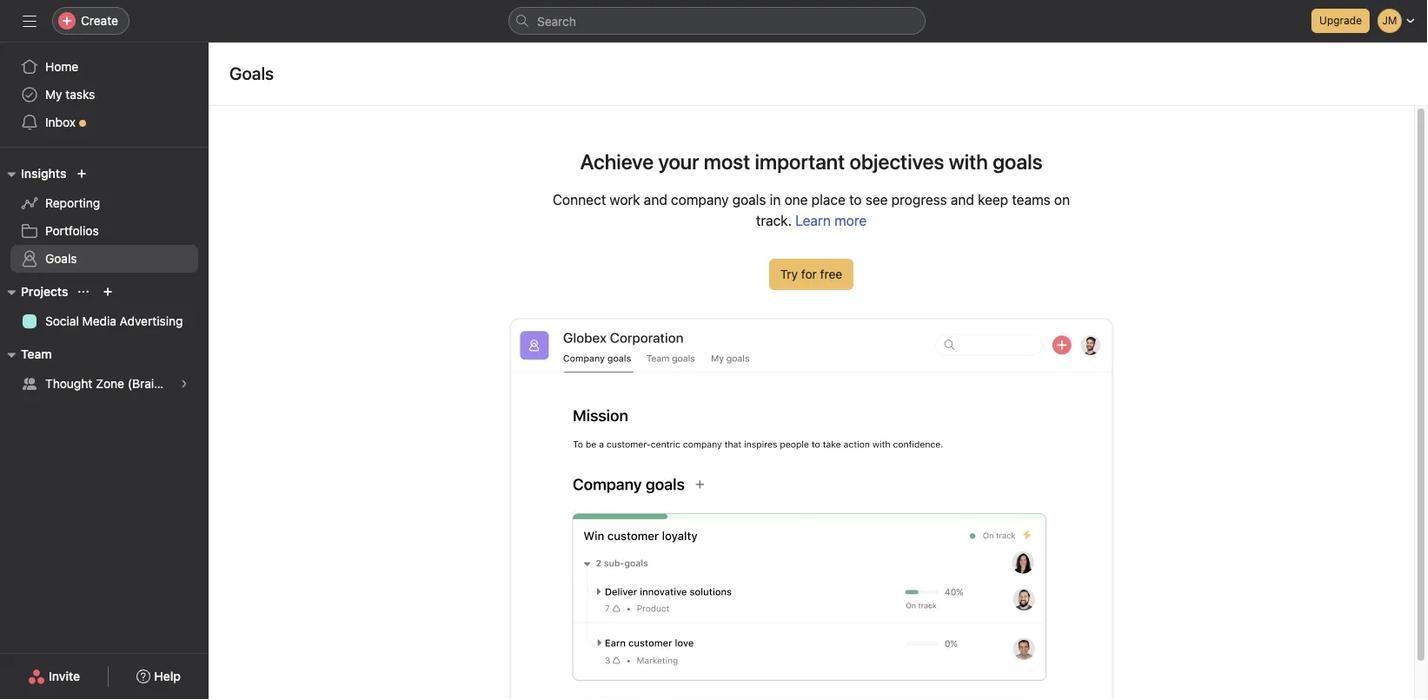 Task type: locate. For each thing, give the bounding box(es) containing it.
home
[[45, 59, 78, 74]]

global element
[[0, 43, 209, 147]]

for
[[801, 267, 817, 282]]

create button
[[52, 7, 129, 35]]

track.
[[756, 213, 792, 229]]

1 vertical spatial goals
[[45, 251, 77, 266]]

and
[[644, 192, 667, 208], [951, 192, 974, 208]]

learn more
[[795, 213, 867, 229]]

zone
[[96, 376, 124, 391]]

upgrade button
[[1312, 9, 1370, 33]]

0 vertical spatial goals
[[229, 63, 274, 83]]

one
[[784, 192, 808, 208]]

0 horizontal spatial goals
[[45, 251, 77, 266]]

insights button
[[0, 163, 66, 184]]

portfolios
[[45, 223, 99, 238]]

social media advertising link
[[10, 308, 198, 335]]

teams
[[1012, 192, 1051, 208]]

reporting link
[[10, 189, 198, 217]]

2 and from the left
[[951, 192, 974, 208]]

1 horizontal spatial and
[[951, 192, 974, 208]]

invite
[[49, 669, 80, 684]]

objectives
[[850, 149, 944, 174]]

1 horizontal spatial goals
[[229, 63, 274, 83]]

and left keep
[[951, 192, 974, 208]]

most
[[704, 149, 750, 174]]

new image
[[77, 169, 87, 179]]

team button
[[0, 344, 52, 365]]

keep
[[978, 192, 1008, 208]]

goals link
[[10, 245, 198, 273]]

progress
[[891, 192, 947, 208]]

invite button
[[17, 661, 91, 693]]

learn more link
[[795, 213, 867, 229]]

show options, current sort, top image
[[79, 287, 89, 297]]

(brainstorm
[[128, 376, 193, 391]]

0 horizontal spatial and
[[644, 192, 667, 208]]

achieve your most important objectives with goals
[[580, 149, 1043, 174]]

learn
[[795, 213, 831, 229]]

thought
[[45, 376, 92, 391]]

social
[[45, 314, 79, 329]]

goals
[[229, 63, 274, 83], [45, 251, 77, 266]]

important
[[755, 149, 845, 174]]

on
[[1054, 192, 1070, 208]]

my tasks
[[45, 87, 95, 102]]

and right work
[[644, 192, 667, 208]]

goals
[[732, 192, 766, 208]]

my
[[45, 87, 62, 102]]

in
[[770, 192, 781, 208]]

media
[[82, 314, 116, 329]]

with goals
[[949, 149, 1043, 174]]

create
[[81, 13, 118, 28]]

help button
[[125, 661, 192, 693]]

projects button
[[0, 282, 68, 302]]

help
[[154, 669, 181, 684]]



Task type: vqa. For each thing, say whether or not it's contained in the screenshot.
the bottom Completed icon
no



Task type: describe. For each thing, give the bounding box(es) containing it.
team
[[21, 347, 52, 362]]

new project or portfolio image
[[103, 287, 113, 297]]

try for free
[[780, 267, 842, 282]]

tasks
[[65, 87, 95, 102]]

goals inside goals link
[[45, 251, 77, 266]]

space)
[[197, 376, 236, 391]]

connect work and company goals in one place to see progress and keep teams on track.
[[553, 192, 1070, 229]]

see
[[865, 192, 888, 208]]

thought zone (brainstorm space) link
[[10, 370, 236, 398]]

see details, thought zone (brainstorm space) image
[[179, 379, 189, 389]]

free
[[820, 267, 842, 282]]

inbox
[[45, 115, 76, 129]]

try for free button
[[769, 259, 854, 290]]

projects
[[21, 284, 68, 299]]

my tasks link
[[10, 81, 198, 109]]

teams element
[[0, 339, 236, 402]]

portfolios link
[[10, 217, 198, 245]]

Search tasks, projects, and more text field
[[508, 7, 926, 35]]

hide sidebar image
[[23, 14, 37, 28]]

place
[[812, 192, 846, 208]]

more
[[834, 213, 867, 229]]

1 and from the left
[[644, 192, 667, 208]]

upgrade
[[1319, 14, 1362, 27]]

your
[[658, 149, 699, 174]]

social media advertising
[[45, 314, 183, 329]]

inbox link
[[10, 109, 198, 136]]

advertising
[[120, 314, 183, 329]]

projects element
[[0, 276, 209, 339]]

work
[[610, 192, 640, 208]]

achieve
[[580, 149, 654, 174]]

connect
[[553, 192, 606, 208]]

reporting
[[45, 196, 100, 210]]

try
[[780, 267, 798, 282]]

thought zone (brainstorm space)
[[45, 376, 236, 391]]

company
[[671, 192, 729, 208]]

insights
[[21, 166, 66, 181]]

to
[[849, 192, 862, 208]]

insights element
[[0, 158, 209, 276]]

home link
[[10, 53, 198, 81]]



